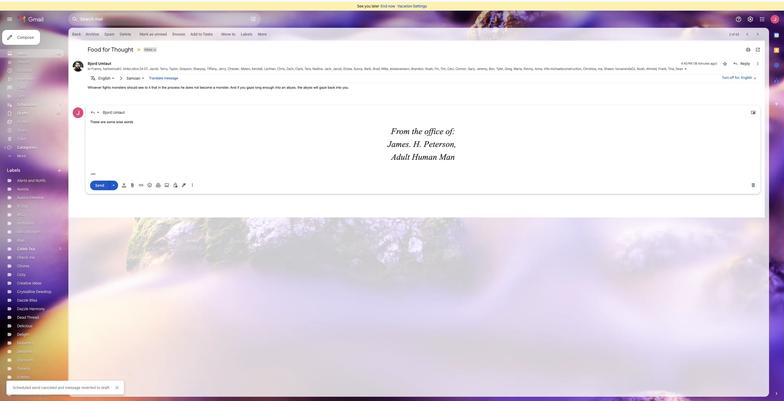 Task type: locate. For each thing, give the bounding box(es) containing it.
bjord up some
[[103, 110, 112, 115]]

mark as unread
[[140, 32, 167, 37]]

1 horizontal spatial more
[[258, 32, 267, 37]]

1 horizontal spatial umlaut
[[113, 110, 125, 115]]

to right 'add'
[[199, 32, 202, 37]]

see
[[357, 4, 364, 9]]

inbox link
[[17, 51, 27, 56]]

celeb tea
[[17, 247, 35, 252]]

more for more dropdown button
[[258, 32, 267, 37]]

0 horizontal spatial labels
[[7, 168, 20, 173]]

1 vertical spatial bjord
[[103, 110, 112, 115]]

aurora down aurora 'link'
[[17, 195, 28, 200]]

43 , from the left
[[596, 67, 597, 71]]

tasks
[[203, 32, 213, 37]]

0 horizontal spatial gaze
[[247, 86, 254, 90]]

cozy link
[[17, 272, 26, 277]]

snoozed
[[17, 68, 32, 73]]

scheduled inside alert
[[13, 385, 31, 390]]

24 , from the left
[[371, 67, 372, 71]]

from
[[391, 126, 410, 136]]

dazzle harmony link
[[17, 307, 45, 311]]

attach files image
[[130, 183, 135, 188]]

labels up alerts
[[7, 168, 20, 173]]

delight link
[[17, 332, 29, 337]]

bjord umlaut up 'these are some wise words' at the top of page
[[103, 110, 125, 115]]

0 vertical spatial dazzle
[[17, 298, 28, 303]]

1 horizontal spatial gaze
[[319, 86, 327, 90]]

to inside alert
[[97, 385, 100, 390]]

samoan
[[127, 76, 140, 81]]

all
[[17, 119, 21, 124]]

spam
[[104, 32, 114, 37], [17, 128, 27, 133]]

food for thought
[[88, 46, 133, 53]]

some
[[107, 120, 115, 124]]

1 horizontal spatial bliss
[[29, 298, 37, 303]]

and inside labels navigation
[[28, 178, 35, 183]]

ahmed
[[647, 67, 657, 71]]

translate message
[[149, 76, 178, 80]]

thought
[[111, 46, 133, 53]]

labels button
[[239, 29, 255, 39]]

unread
[[154, 32, 167, 37]]

enchanted down the "echoes" link
[[17, 384, 35, 388]]

gmail image
[[17, 14, 46, 25]]

back
[[72, 32, 81, 37]]

important link
[[17, 77, 34, 82]]

49 , from the left
[[667, 67, 667, 71]]

611
[[57, 111, 61, 115]]

support image
[[736, 16, 742, 22]]

inbox inside labels navigation
[[17, 51, 27, 56]]

dewdrop
[[36, 290, 51, 294]]

scheduled up the drafts
[[17, 102, 37, 107]]

eloise
[[344, 67, 352, 71]]

0 horizontal spatial message
[[65, 385, 80, 390]]

message left reverted
[[65, 385, 80, 390]]

inbox down as
[[145, 48, 153, 52]]

show trimmed content image
[[90, 173, 97, 176]]

bjord up franny
[[88, 61, 97, 66]]

0 vertical spatial aurora
[[17, 187, 28, 192]]

36 , from the left
[[495, 67, 496, 71]]

whisper
[[26, 230, 40, 234]]

spam inside labels navigation
[[17, 128, 27, 133]]

2
[[730, 32, 731, 36], [59, 247, 61, 251]]

move
[[221, 32, 231, 37]]

james.
[[388, 139, 411, 149]]

main menu image
[[6, 16, 13, 22]]

0 horizontal spatial more
[[17, 154, 26, 159]]

should
[[127, 86, 137, 90]]

advanced search options image
[[248, 14, 259, 24]]

taylor
[[169, 67, 178, 71]]

14 , from the left
[[276, 67, 276, 71]]

and right canceled
[[58, 385, 64, 390]]

dazzle for dazzle bliss
[[17, 298, 28, 303]]

1 vertical spatial bjord umlaut
[[103, 110, 125, 115]]

1 vertical spatial 63
[[57, 51, 61, 55]]

1 vertical spatial labels
[[7, 168, 20, 173]]

0 vertical spatial message
[[164, 76, 178, 80]]

0 horizontal spatial the
[[162, 86, 167, 90]]

1 vertical spatial and
[[58, 385, 64, 390]]

21 , from the left
[[342, 67, 343, 71]]

and right alerts
[[28, 178, 35, 183]]

noah left ahmed
[[637, 67, 645, 71]]

0 horizontal spatial inbox
[[17, 51, 27, 56]]

2 aurora from the top
[[17, 195, 28, 200]]

mark
[[140, 32, 149, 37]]

2 of 63
[[730, 32, 739, 36]]

chester
[[228, 67, 239, 71]]

english up fights
[[98, 76, 111, 81]]

0 vertical spatial 63
[[736, 32, 739, 36]]

tyler
[[496, 67, 503, 71]]

63 inside labels navigation
[[57, 51, 61, 55]]

food
[[88, 46, 101, 53]]

0 horizontal spatial into
[[275, 86, 281, 90]]

gaze
[[247, 86, 254, 90], [319, 86, 327, 90]]

1 horizontal spatial into
[[336, 86, 342, 90]]

labels left more dropdown button
[[241, 32, 252, 37]]

more right labels dropdown button
[[258, 32, 267, 37]]

1 dazzle from the top
[[17, 298, 28, 303]]

inbox inside button
[[145, 48, 153, 52]]

2 enchanted from the top
[[17, 392, 35, 397]]

ceci
[[448, 67, 454, 71]]

the right in
[[162, 86, 167, 90]]

bjord umlaut
[[88, 61, 111, 66], [103, 110, 125, 115]]

1 enchanted from the top
[[17, 384, 35, 388]]

to inside dropdown button
[[232, 32, 236, 37]]

1 horizontal spatial english
[[741, 76, 753, 80]]

0 horizontal spatial spam
[[17, 128, 27, 133]]

12 , from the left
[[250, 67, 251, 71]]

1 into from the left
[[275, 86, 281, 90]]

0 horizontal spatial jacob
[[149, 67, 158, 71]]

1 horizontal spatial noah
[[637, 67, 645, 71]]

bliss down crystalline dewdrop link
[[29, 298, 37, 303]]

english right for:
[[741, 76, 753, 80]]

more down categories
[[17, 154, 26, 159]]

chris
[[277, 67, 285, 71]]

back button
[[70, 29, 83, 39]]

0 horizontal spatial 2
[[59, 247, 61, 251]]

off
[[730, 76, 734, 80]]

gaze left long
[[247, 86, 254, 90]]

1 horizontal spatial 2
[[730, 32, 731, 36]]

jacob right jack
[[333, 67, 342, 71]]

jacob
[[149, 67, 158, 71], [333, 67, 342, 71]]

labels
[[241, 32, 252, 37], [7, 168, 20, 173]]

0 vertical spatial you
[[365, 4, 371, 9]]

into left the an
[[275, 86, 281, 90]]

and
[[230, 86, 236, 90]]

0 horizontal spatial english
[[98, 76, 111, 81]]

samoan option
[[127, 75, 140, 82]]

to left draft.
[[97, 385, 100, 390]]

0 horizontal spatial bjord
[[88, 61, 97, 66]]

1 vertical spatial aurora
[[17, 195, 28, 200]]

1 horizontal spatial and
[[58, 385, 64, 390]]

1 vertical spatial more
[[17, 154, 26, 159]]

to right the move
[[232, 32, 236, 37]]

1 horizontal spatial labels
[[241, 32, 252, 37]]

the up "h."
[[412, 126, 422, 136]]

tab list
[[769, 28, 784, 382]]

0 horizontal spatial umlaut
[[98, 61, 111, 66]]

1 gaze from the left
[[247, 86, 254, 90]]

2 into from the left
[[336, 86, 342, 90]]

0 horizontal spatial you
[[240, 86, 246, 90]]

message up process
[[164, 76, 178, 80]]

insert signature image
[[181, 183, 187, 188]]

Message Body text field
[[90, 119, 756, 168]]

0 horizontal spatial 63
[[57, 51, 61, 55]]

whoever fights monsters should see to it that in the process he does not become a monster. and if you gaze long enough into an abyss, the abyss will gaze back into you.
[[88, 86, 349, 90]]

dead thread link
[[17, 315, 39, 320]]

1 noah from the left
[[425, 67, 433, 71]]

0 vertical spatial bjord
[[88, 61, 97, 66]]

1 vertical spatial dazzle
[[17, 307, 28, 311]]

newer image
[[745, 32, 750, 37]]

3 , from the left
[[148, 67, 149, 71]]

1
[[60, 103, 61, 107]]

enchanted down enchanted link
[[17, 392, 35, 397]]

mark as unread button
[[138, 29, 169, 39]]

labels inside dropdown button
[[241, 32, 252, 37]]

dazzle up dead
[[17, 307, 28, 311]]

umlaut up harlownoah1
[[98, 61, 111, 66]]

sent link
[[17, 94, 25, 99]]

2 inside labels navigation
[[59, 247, 61, 251]]

0 vertical spatial more
[[258, 32, 267, 37]]

inbox for inbox link
[[17, 51, 27, 56]]

umlaut up wise at the top left
[[113, 110, 125, 115]]

jack
[[324, 67, 331, 71]]

scheduled inside labels navigation
[[17, 102, 37, 107]]

alerts
[[17, 178, 27, 183]]

long
[[255, 86, 262, 90]]

aurora for aurora ethereal
[[17, 195, 28, 200]]

gaze right will
[[319, 86, 327, 90]]

25 , from the left
[[380, 67, 381, 71]]

9 , from the left
[[217, 67, 218, 71]]

46 , from the left
[[635, 67, 636, 71]]

tina
[[668, 67, 674, 71]]

1 horizontal spatial spam
[[104, 32, 114, 37]]

labels inside navigation
[[7, 168, 20, 173]]

44 , from the left
[[603, 67, 603, 71]]

type of response image
[[90, 110, 95, 115]]

tara
[[305, 67, 311, 71]]

0 vertical spatial 2
[[730, 32, 731, 36]]

check-ins link
[[17, 255, 35, 260]]

settings image
[[747, 16, 754, 22]]

2 horizontal spatial the
[[412, 126, 422, 136]]

you right the see
[[365, 4, 371, 9]]

toggle confidential mode image
[[173, 183, 178, 188]]

0 vertical spatial labels
[[241, 32, 252, 37]]

1 horizontal spatial 63
[[736, 32, 739, 36]]

enough
[[263, 86, 274, 90]]

0 horizontal spatial noah
[[425, 67, 433, 71]]

discard draft ‪(⌘⇧d)‬ image
[[751, 183, 756, 188]]

harmony
[[29, 307, 45, 311]]

1 vertical spatial 2
[[59, 247, 61, 251]]

0 horizontal spatial bliss
[[17, 230, 25, 234]]

aurora down alerts
[[17, 187, 28, 192]]

40 , from the left
[[533, 67, 534, 71]]

0 horizontal spatial and
[[28, 178, 35, 183]]

english list box
[[98, 75, 116, 82]]

james. h. peterson,
[[388, 139, 459, 149]]

1 horizontal spatial you
[[365, 4, 371, 9]]

into left "you."
[[336, 86, 342, 90]]

inbox up starred link
[[17, 51, 27, 56]]

2 gaze from the left
[[319, 86, 327, 90]]

scheduled send canceled and message reverted to draft. alert
[[6, 23, 776, 395]]

0 vertical spatial scheduled
[[17, 102, 37, 107]]

translate
[[149, 76, 163, 80]]

1 aurora from the top
[[17, 187, 28, 192]]

None search field
[[68, 13, 261, 26]]

jacob up translate
[[149, 67, 158, 71]]

to left it
[[145, 86, 148, 90]]

adult human man
[[391, 152, 455, 162]]

41 , from the left
[[542, 67, 543, 71]]

show details image
[[684, 67, 688, 71]]

noah left fin
[[425, 67, 433, 71]]

delivered link
[[17, 341, 33, 346]]

1 vertical spatial message
[[65, 385, 80, 390]]

1 horizontal spatial jacob
[[333, 67, 342, 71]]

these
[[90, 120, 100, 124]]

scheduled for the scheduled link
[[17, 102, 37, 107]]

0 vertical spatial enchanted
[[17, 384, 35, 388]]

monsters
[[112, 86, 126, 90]]

more inside dropdown button
[[258, 32, 267, 37]]

spam up the food for thought
[[104, 32, 114, 37]]

wise
[[116, 120, 123, 124]]

0 vertical spatial spam
[[104, 32, 114, 37]]

in
[[158, 86, 161, 90]]

words
[[124, 120, 133, 124]]

ethereal
[[29, 195, 44, 200]]

more inside button
[[17, 154, 26, 159]]

christina
[[583, 67, 596, 71]]

2 for 2 of 63
[[730, 32, 731, 36]]

1 vertical spatial spam
[[17, 128, 27, 133]]

45 , from the left
[[614, 67, 615, 71]]

connor
[[456, 67, 466, 71]]

insert link ‪(⌘k)‬ image
[[138, 183, 144, 188]]

2 dazzle from the top
[[17, 307, 28, 311]]

47 , from the left
[[645, 67, 646, 71]]

2 for 2
[[59, 247, 61, 251]]

2 , from the left
[[121, 67, 122, 71]]

1 vertical spatial enchanted
[[17, 392, 35, 397]]

spam up trash link
[[17, 128, 27, 133]]

scheduled for scheduled send canceled and message reverted to draft.
[[13, 385, 31, 390]]

compose button
[[2, 30, 40, 45]]

spam inside button
[[104, 32, 114, 37]]

bliss up blue link
[[17, 230, 25, 234]]

Not starred checkbox
[[723, 61, 728, 66]]

inbox for "inbox" button
[[145, 48, 153, 52]]

enchanted for enchanted tranquil
[[17, 392, 35, 397]]

0 vertical spatial and
[[28, 178, 35, 183]]

18 , from the left
[[311, 67, 312, 71]]

toroaranda02
[[616, 67, 635, 71]]

desserts
[[17, 349, 32, 354]]

1 vertical spatial scheduled
[[13, 385, 31, 390]]

you.
[[343, 86, 349, 90]]

29 , from the left
[[433, 67, 434, 71]]

the left abyss
[[298, 86, 303, 90]]

more for more button
[[17, 154, 26, 159]]

dazzle down 'crystalline'
[[17, 298, 28, 303]]

ideas
[[32, 281, 41, 286]]

scheduled down the "echoes" link
[[13, 385, 31, 390]]

bjord umlaut up franny
[[88, 61, 111, 66]]

you right if
[[240, 86, 246, 90]]

into
[[275, 86, 281, 90], [336, 86, 342, 90]]

1 horizontal spatial inbox
[[145, 48, 153, 52]]



Task type: vqa. For each thing, say whether or not it's contained in the screenshot.
the left Velvet
no



Task type: describe. For each thing, give the bounding box(es) containing it.
to inside button
[[199, 32, 202, 37]]

ins
[[30, 255, 35, 260]]

33 , from the left
[[466, 67, 467, 71]]

mail
[[22, 119, 29, 124]]

35 , from the left
[[487, 67, 488, 71]]

discounts
[[17, 358, 34, 363]]

the inside message body text box
[[412, 126, 422, 136]]

delight
[[17, 332, 29, 337]]

11 , from the left
[[239, 67, 240, 71]]

check-
[[17, 255, 30, 260]]

these are some wise words
[[90, 120, 133, 124]]

0 vertical spatial bjord umlaut
[[88, 61, 111, 66]]

reply
[[741, 61, 750, 66]]

4:45 pm (18 minutes ago)
[[681, 61, 717, 65]]

tea
[[28, 247, 35, 252]]

48 , from the left
[[657, 67, 658, 71]]

anna
[[535, 67, 542, 71]]

1 vertical spatial umlaut
[[113, 110, 125, 115]]

celeb
[[17, 247, 28, 252]]

4:45 pm (18 minutes ago) cell
[[681, 61, 717, 66]]

add
[[191, 32, 198, 37]]

13 , from the left
[[263, 67, 263, 71]]

0 vertical spatial umlaut
[[98, 61, 111, 66]]

birthdaze link
[[17, 221, 34, 226]]

b-day
[[17, 204, 28, 209]]

aurora for aurora 'link'
[[17, 187, 28, 192]]

insert files using drive image
[[156, 183, 161, 188]]

message inside alert
[[65, 385, 80, 390]]

brandon
[[411, 67, 424, 71]]

trash link
[[17, 137, 26, 141]]

0 vertical spatial bliss
[[17, 230, 25, 234]]

settings
[[413, 4, 427, 9]]

7 , from the left
[[192, 67, 193, 71]]

50 , from the left
[[674, 67, 675, 71]]

ago)
[[711, 61, 717, 65]]

10 , from the left
[[226, 67, 227, 71]]

dazzle for dazzle harmony
[[17, 307, 28, 311]]

17 , from the left
[[303, 67, 304, 71]]

mike
[[382, 67, 388, 71]]

tranquil
[[36, 392, 50, 397]]

enchanted tranquil
[[17, 392, 50, 397]]

Search mail text field
[[80, 17, 235, 22]]

chores
[[17, 264, 29, 269]]

chats
[[17, 85, 27, 90]]

frank
[[659, 67, 667, 71]]

grayson
[[180, 67, 192, 71]]

30 , from the left
[[439, 67, 440, 71]]

terry
[[160, 67, 168, 71]]

whoever
[[88, 86, 102, 90]]

and inside alert
[[58, 385, 64, 390]]

1 horizontal spatial bjord
[[103, 110, 112, 115]]

insert emoji ‪(⌘⇧2)‬ image
[[147, 183, 152, 188]]

1 vertical spatial bliss
[[29, 298, 37, 303]]

chores link
[[17, 264, 29, 269]]

5 , from the left
[[168, 67, 168, 71]]

tiffany
[[207, 67, 217, 71]]

aurora ethereal
[[17, 195, 44, 200]]

19 , from the left
[[323, 67, 324, 71]]

notifs
[[36, 178, 46, 183]]

1 , from the left
[[101, 67, 102, 71]]

english inside list box
[[98, 76, 111, 81]]

16 , from the left
[[294, 67, 295, 71]]

man
[[439, 152, 455, 162]]

20 , from the left
[[331, 67, 332, 71]]

of
[[732, 32, 735, 36]]

adult
[[391, 152, 410, 162]]

day
[[21, 204, 28, 209]]

add to tasks button
[[188, 29, 215, 39]]

more button
[[256, 29, 269, 39]]

15 , from the left
[[285, 67, 286, 71]]

2 noah from the left
[[637, 67, 645, 71]]

1 horizontal spatial the
[[298, 86, 303, 90]]

42 , from the left
[[582, 67, 583, 71]]

1 jacob from the left
[[149, 67, 158, 71]]

older image
[[755, 32, 761, 37]]

english option
[[98, 75, 111, 82]]

creative ideas
[[17, 281, 41, 286]]

31 , from the left
[[446, 67, 447, 71]]

all mail
[[17, 119, 29, 124]]

delicious link
[[17, 324, 32, 329]]

starred
[[17, 60, 30, 64]]

32 , from the left
[[454, 67, 455, 71]]

end
[[381, 4, 387, 9]]

for
[[102, 46, 110, 53]]

enchanted for enchanted link
[[17, 384, 35, 388]]

fin
[[435, 67, 439, 71]]

not starred image
[[723, 61, 728, 66]]

tim
[[441, 67, 446, 71]]

dazzle harmony
[[17, 307, 45, 311]]

info.michaelsconstruction
[[544, 67, 582, 71]]

23 , from the left
[[363, 67, 364, 71]]

creative ideas link
[[17, 281, 41, 286]]

thread
[[27, 315, 39, 320]]

37 , from the left
[[503, 67, 504, 71]]

dazzle bliss link
[[17, 298, 37, 303]]

ben
[[489, 67, 495, 71]]

crystalline
[[17, 290, 35, 294]]

categories
[[17, 145, 37, 150]]

snooze
[[172, 32, 185, 37]]

aurora ethereal link
[[17, 195, 44, 200]]

to franny , harlownoah1 , timbo.slice.24.07 , jacob , terry , taylor , grayson , sharpay , tiffany , jerry , chester , mateo , kendall , lachlan , chris , zach , clark , tara , nadine , jack , jacob , eloise , sunny , barb , brad , mike , eloisevaniann , brandon , noah , fin , tim , ceci , connor , gary , jeremy , ben , tyler , greg , maria , ximmy , anna , info.michaelsconstruction , christina , me , shawn , toroaranda02 , noah , ahmed , frank , tina , sean
[[88, 67, 683, 71]]

samoan list box
[[127, 75, 146, 82]]

drafts link
[[17, 111, 28, 116]]

6 , from the left
[[178, 67, 179, 71]]

nadine
[[313, 67, 323, 71]]

27 , from the left
[[410, 67, 411, 71]]

echoes link
[[17, 375, 30, 380]]

4 , from the left
[[158, 67, 159, 71]]

enchanted link
[[17, 384, 35, 388]]

b-
[[17, 204, 21, 209]]

4:45 pm
[[681, 61, 693, 65]]

b-day link
[[17, 204, 28, 209]]

more send options image
[[111, 183, 116, 188]]

dead
[[17, 315, 26, 320]]

22 , from the left
[[352, 67, 353, 71]]

sent
[[17, 94, 25, 99]]

labels heading
[[7, 168, 57, 173]]

to left franny
[[88, 67, 91, 71]]

39 , from the left
[[522, 67, 523, 71]]

not
[[194, 86, 199, 90]]

dead thread
[[17, 315, 39, 320]]

check-ins
[[17, 255, 35, 260]]

8 , from the left
[[205, 67, 206, 71]]

if
[[237, 86, 239, 90]]

jerry
[[219, 67, 226, 71]]

reverted
[[81, 385, 96, 390]]

franny
[[91, 67, 101, 71]]

archive
[[86, 32, 99, 37]]

clark
[[295, 67, 303, 71]]

celeb tea link
[[17, 247, 35, 252]]

labels navigation
[[0, 28, 68, 401]]

discounts link
[[17, 358, 34, 363]]

chats link
[[17, 85, 27, 90]]

1 vertical spatial you
[[240, 86, 246, 90]]

for:
[[735, 76, 741, 80]]

2 jacob from the left
[[333, 67, 342, 71]]

draft.
[[101, 385, 110, 390]]

turn off for: english
[[722, 76, 753, 80]]

mateo
[[241, 67, 250, 71]]

1 horizontal spatial message
[[164, 76, 178, 80]]

jeremy
[[477, 67, 487, 71]]

26 , from the left
[[388, 67, 389, 71]]

office
[[425, 126, 444, 136]]

echoes
[[17, 375, 30, 380]]

insert photo image
[[164, 183, 169, 188]]

34 , from the left
[[475, 67, 476, 71]]

38 , from the left
[[512, 67, 513, 71]]

delete button
[[118, 29, 133, 39]]

abyss
[[303, 86, 313, 90]]

timbo.slice.24.07
[[123, 67, 148, 71]]

an
[[282, 86, 286, 90]]

search mail image
[[70, 14, 80, 24]]

more options image
[[191, 183, 194, 188]]

28 , from the left
[[424, 67, 425, 71]]

scheduled link
[[17, 102, 37, 107]]

delicious
[[17, 324, 32, 329]]



